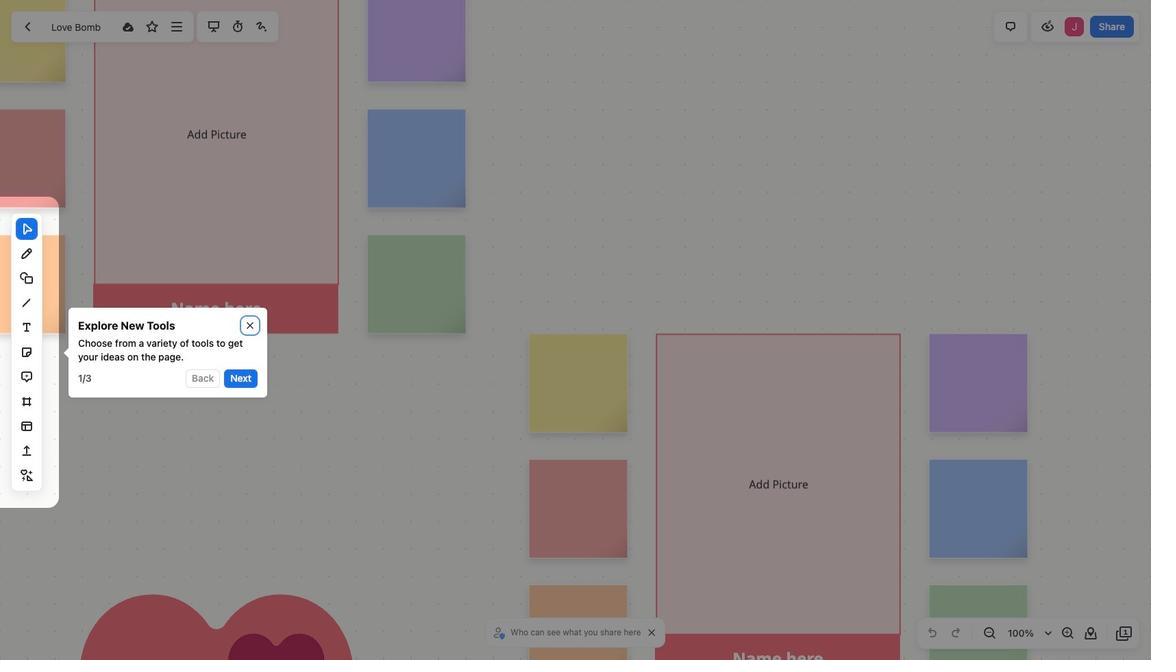 Task type: describe. For each thing, give the bounding box(es) containing it.
star this whiteboard image
[[144, 19, 161, 35]]

explore new tools element
[[78, 317, 175, 334]]

comment panel image
[[1003, 19, 1019, 35]]

pages image
[[1117, 625, 1133, 642]]

laser image
[[254, 19, 270, 35]]

choose from a variety of tools to get your ideas on the page. element
[[78, 337, 258, 364]]

presentation image
[[205, 19, 222, 35]]

Document name text field
[[41, 16, 115, 38]]



Task type: locate. For each thing, give the bounding box(es) containing it.
tooltip
[[59, 308, 267, 397]]

zoom out image
[[982, 625, 998, 642]]

more options image
[[168, 19, 185, 35]]

dashboard image
[[20, 19, 36, 35]]

list item
[[1064, 16, 1086, 38]]

list
[[1064, 16, 1086, 38]]

zoom in image
[[1060, 625, 1077, 642]]

close image
[[649, 629, 656, 636]]

timer image
[[229, 19, 246, 35]]

close image
[[247, 322, 254, 329]]



Task type: vqa. For each thing, say whether or not it's contained in the screenshot.
Gary Orlando 3/19/2024, 2:52:51 PM element
no



